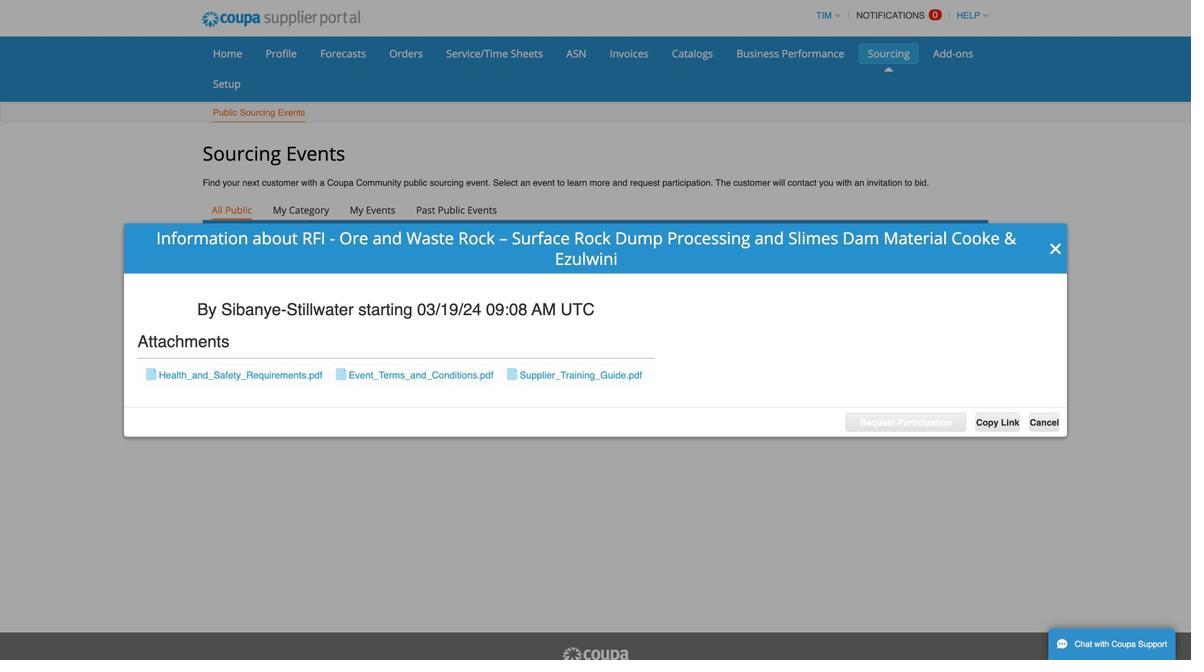 Task type: locate. For each thing, give the bounding box(es) containing it.
Search text field
[[887, 224, 983, 243]]

1 horizontal spatial coupa supplier portal image
[[561, 647, 630, 661]]

search image
[[966, 227, 978, 240]]

tab list
[[203, 200, 988, 220]]

0 vertical spatial coupa supplier portal image
[[192, 2, 370, 37]]

coupa supplier portal image
[[192, 2, 370, 37], [561, 647, 630, 661]]

0 horizontal spatial coupa supplier portal image
[[192, 2, 370, 37]]



Task type: describe. For each thing, give the bounding box(es) containing it.
information about rfi - ore and waste rock – surface rock dump processing and slimes dam material cooke & ezulwini dialog
[[124, 224, 1067, 437]]

clear filter image
[[353, 248, 365, 261]]

1 vertical spatial coupa supplier portal image
[[561, 647, 630, 661]]

close image
[[1049, 242, 1063, 256]]



Task type: vqa. For each thing, say whether or not it's contained in the screenshot.
Information about RFI - Ore and Waste Rock – Surface Rock Dump Processing and Slimes Dam Material Cooke & Ezulwini dialog
yes



